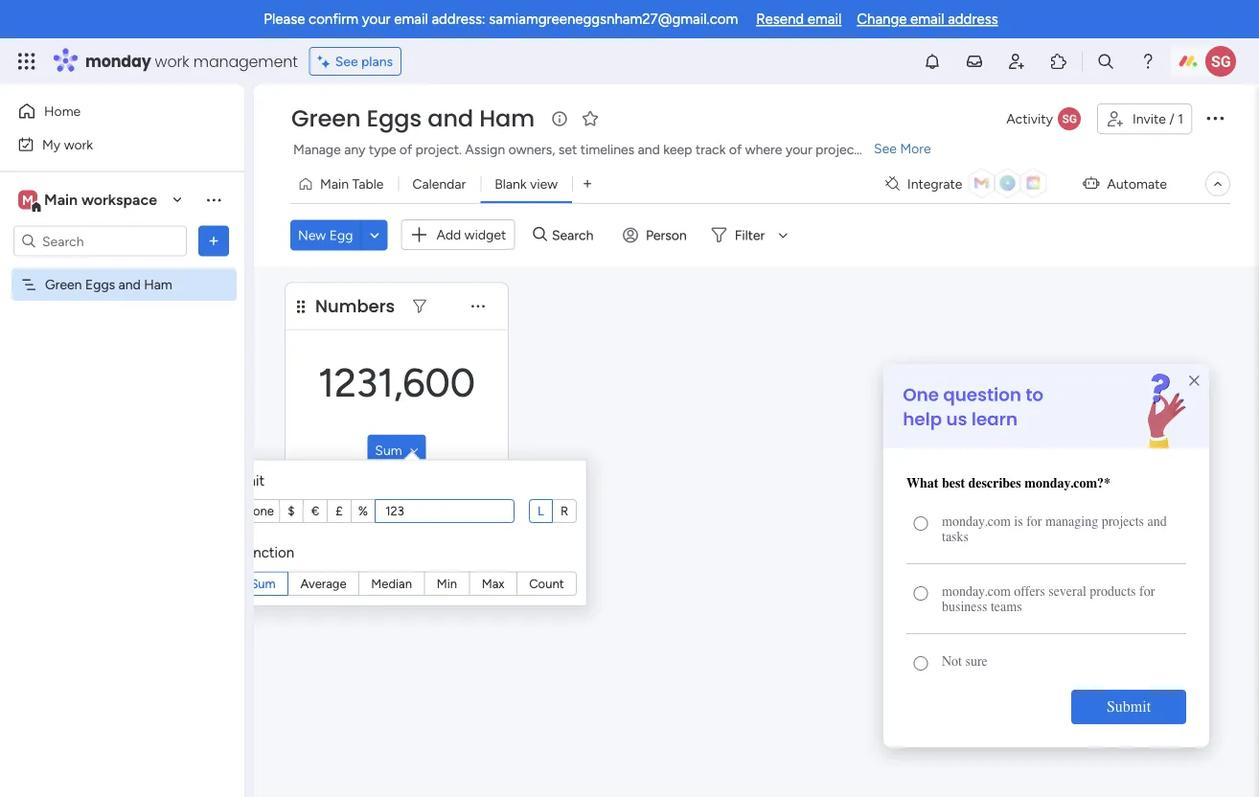 Task type: describe. For each thing, give the bounding box(es) containing it.
main table button
[[290, 169, 398, 199]]

add widget button
[[401, 220, 515, 250]]

select product image
[[17, 52, 36, 71]]

see plans button
[[309, 47, 402, 76]]

please
[[264, 11, 305, 28]]

timelines
[[581, 141, 635, 158]]

new egg button
[[290, 220, 361, 250]]

resend email
[[757, 11, 842, 28]]

manage
[[293, 141, 341, 158]]

l
[[538, 504, 544, 519]]

workspace options image
[[204, 190, 223, 209]]

my work button
[[12, 129, 206, 160]]

invite / 1 button
[[1098, 104, 1193, 134]]

1 horizontal spatial green
[[291, 103, 361, 135]]

workspace
[[81, 191, 157, 209]]

arrow down image
[[772, 224, 795, 247]]

0 vertical spatial green eggs and ham
[[291, 103, 535, 135]]

automate
[[1108, 176, 1168, 192]]

1 horizontal spatial ham
[[480, 103, 535, 135]]

where
[[745, 141, 783, 158]]

manage any type of project. assign owners, set timelines and keep track of where your project stands.
[[293, 141, 905, 158]]

assign
[[465, 141, 505, 158]]

0 horizontal spatial your
[[362, 11, 391, 28]]

widget
[[465, 227, 506, 243]]

blank
[[495, 176, 527, 192]]

table
[[352, 176, 384, 192]]

type
[[369, 141, 396, 158]]

apps image
[[1050, 52, 1069, 71]]

and inside list box
[[119, 277, 141, 293]]

function
[[238, 545, 294, 562]]

stands.
[[863, 141, 905, 158]]

Search in workspace field
[[40, 230, 160, 252]]

filter
[[735, 227, 765, 243]]

monday
[[85, 50, 151, 72]]

activity
[[1007, 111, 1054, 127]]

dapulse integrations image
[[886, 177, 900, 191]]

see plans
[[335, 53, 393, 70]]

main for main workspace
[[44, 191, 78, 209]]

activity button
[[999, 104, 1090, 134]]

see for see more
[[874, 140, 897, 157]]

email for change email address
[[911, 11, 945, 28]]

project
[[816, 141, 859, 158]]

help image
[[1139, 52, 1158, 71]]

invite members image
[[1008, 52, 1027, 71]]

/
[[1170, 111, 1175, 127]]

average
[[300, 576, 347, 591]]

plans
[[361, 53, 393, 70]]

options image
[[1204, 106, 1227, 129]]

more dots image
[[472, 299, 485, 313]]

1 vertical spatial your
[[786, 141, 813, 158]]

filter button
[[704, 220, 795, 250]]

show board description image
[[548, 109, 571, 128]]

notifications image
[[923, 52, 942, 71]]

1231,600
[[318, 359, 476, 406]]

1 horizontal spatial and
[[428, 103, 474, 135]]

£
[[336, 504, 343, 519]]

green eggs and ham inside list box
[[45, 277, 172, 293]]

autopilot image
[[1084, 171, 1100, 195]]

add widget
[[437, 227, 506, 243]]

invite
[[1133, 111, 1167, 127]]

v2 funnel image
[[413, 299, 426, 313]]

median
[[371, 576, 412, 591]]

any
[[344, 141, 366, 158]]

address:
[[432, 11, 486, 28]]

collapse board header image
[[1211, 176, 1226, 192]]

€
[[311, 504, 319, 519]]

change email address link
[[857, 11, 999, 28]]

numbers
[[315, 294, 395, 318]]

1231,600 main content
[[227, 267, 1260, 798]]

see more
[[874, 140, 931, 157]]

blank view button
[[481, 169, 572, 199]]

owners,
[[509, 141, 555, 158]]

new egg
[[298, 227, 353, 243]]

v2 search image
[[533, 224, 547, 246]]

workspace image
[[18, 189, 37, 210]]

keep
[[664, 141, 693, 158]]

my work
[[42, 136, 93, 152]]

max
[[482, 576, 505, 591]]

add
[[437, 227, 461, 243]]

%
[[358, 504, 368, 519]]

1 email from the left
[[394, 11, 428, 28]]

see more link
[[872, 139, 933, 158]]

Green Eggs and Ham field
[[287, 103, 540, 135]]

0 horizontal spatial angle down image
[[370, 228, 379, 242]]

person button
[[615, 220, 699, 250]]



Task type: locate. For each thing, give the bounding box(es) containing it.
set
[[559, 141, 577, 158]]

see inside button
[[335, 53, 358, 70]]

0 horizontal spatial eggs
[[85, 277, 115, 293]]

view
[[530, 176, 558, 192]]

resend email link
[[757, 11, 842, 28]]

0 horizontal spatial email
[[394, 11, 428, 28]]

see for see plans
[[335, 53, 358, 70]]

change
[[857, 11, 907, 28]]

0 horizontal spatial green
[[45, 277, 82, 293]]

monday work management
[[85, 50, 298, 72]]

resend
[[757, 11, 804, 28]]

sum down function
[[251, 576, 276, 591]]

1
[[1178, 111, 1184, 127]]

work for my
[[64, 136, 93, 152]]

1 vertical spatial green eggs and ham
[[45, 277, 172, 293]]

work inside button
[[64, 136, 93, 152]]

1 horizontal spatial work
[[155, 50, 189, 72]]

eggs up type
[[367, 103, 422, 135]]

main table
[[320, 176, 384, 192]]

r
[[561, 504, 568, 519]]

main inside workspace selection element
[[44, 191, 78, 209]]

new
[[298, 227, 326, 243]]

1 horizontal spatial of
[[729, 141, 742, 158]]

ham
[[480, 103, 535, 135], [144, 277, 172, 293]]

0 horizontal spatial main
[[44, 191, 78, 209]]

confirm
[[309, 11, 359, 28]]

home
[[44, 103, 81, 119]]

dapulse drag handle 3 image
[[297, 299, 305, 313]]

main for main table
[[320, 176, 349, 192]]

2 vertical spatial and
[[119, 277, 141, 293]]

person
[[646, 227, 687, 243]]

eggs down search in workspace field
[[85, 277, 115, 293]]

of right type
[[400, 141, 412, 158]]

0 horizontal spatial sum
[[251, 576, 276, 591]]

samiamgreeneggsnham27@gmail.com
[[489, 11, 738, 28]]

green eggs and ham list box
[[0, 265, 244, 560]]

0 vertical spatial sum
[[375, 442, 402, 458]]

0 horizontal spatial green eggs and ham
[[45, 277, 172, 293]]

0 horizontal spatial of
[[400, 141, 412, 158]]

m
[[22, 192, 33, 208]]

sam green image
[[1206, 46, 1237, 77]]

3 email from the left
[[911, 11, 945, 28]]

0 horizontal spatial ham
[[144, 277, 172, 293]]

work right monday on the top left of the page
[[155, 50, 189, 72]]

eggs inside green eggs and ham list box
[[85, 277, 115, 293]]

1 vertical spatial green
[[45, 277, 82, 293]]

see left more
[[874, 140, 897, 157]]

green inside list box
[[45, 277, 82, 293]]

Type your own field
[[381, 503, 509, 520]]

sum
[[375, 442, 402, 458], [251, 576, 276, 591]]

angle down image inside sum button
[[410, 443, 419, 457]]

my
[[42, 136, 61, 152]]

calendar
[[413, 176, 466, 192]]

inbox image
[[965, 52, 985, 71]]

home button
[[12, 96, 206, 127]]

0 vertical spatial your
[[362, 11, 391, 28]]

min
[[437, 576, 457, 591]]

sum inside button
[[375, 442, 402, 458]]

0 vertical spatial green
[[291, 103, 361, 135]]

2 email from the left
[[808, 11, 842, 28]]

and up project.
[[428, 103, 474, 135]]

green eggs and ham down search in workspace field
[[45, 277, 172, 293]]

angle down image
[[370, 228, 379, 242], [410, 443, 419, 457]]

green down search in workspace field
[[45, 277, 82, 293]]

calendar button
[[398, 169, 481, 199]]

0 horizontal spatial work
[[64, 136, 93, 152]]

your up plans
[[362, 11, 391, 28]]

options image
[[204, 232, 223, 251]]

ham inside list box
[[144, 277, 172, 293]]

1 vertical spatial eggs
[[85, 277, 115, 293]]

sum down 1231,600 at the left
[[375, 442, 402, 458]]

0 vertical spatial work
[[155, 50, 189, 72]]

0 vertical spatial and
[[428, 103, 474, 135]]

1 vertical spatial work
[[64, 136, 93, 152]]

1 horizontal spatial main
[[320, 176, 349, 192]]

see left plans
[[335, 53, 358, 70]]

2 horizontal spatial and
[[638, 141, 660, 158]]

sum button
[[367, 435, 426, 465]]

1 vertical spatial ham
[[144, 277, 172, 293]]

1 horizontal spatial green eggs and ham
[[291, 103, 535, 135]]

ham down search in workspace field
[[144, 277, 172, 293]]

1 vertical spatial sum
[[251, 576, 276, 591]]

eggs
[[367, 103, 422, 135], [85, 277, 115, 293]]

work right my
[[64, 136, 93, 152]]

2 horizontal spatial email
[[911, 11, 945, 28]]

work
[[155, 50, 189, 72], [64, 136, 93, 152]]

1 horizontal spatial eggs
[[367, 103, 422, 135]]

and
[[428, 103, 474, 135], [638, 141, 660, 158], [119, 277, 141, 293]]

see
[[335, 53, 358, 70], [874, 140, 897, 157]]

address
[[948, 11, 999, 28]]

more
[[900, 140, 931, 157]]

add view image
[[584, 177, 592, 191]]

and left keep
[[638, 141, 660, 158]]

green eggs and ham up project.
[[291, 103, 535, 135]]

unit
[[238, 472, 265, 489]]

1 horizontal spatial angle down image
[[410, 443, 419, 457]]

search everything image
[[1097, 52, 1116, 71]]

0 vertical spatial angle down image
[[370, 228, 379, 242]]

green
[[291, 103, 361, 135], [45, 277, 82, 293]]

green eggs and ham
[[291, 103, 535, 135], [45, 277, 172, 293]]

and down search in workspace field
[[119, 277, 141, 293]]

workspace selection element
[[18, 188, 160, 213]]

0 horizontal spatial and
[[119, 277, 141, 293]]

1 horizontal spatial your
[[786, 141, 813, 158]]

angle down image right egg
[[370, 228, 379, 242]]

ham up assign
[[480, 103, 535, 135]]

email right resend
[[808, 11, 842, 28]]

blank view
[[495, 176, 558, 192]]

management
[[193, 50, 298, 72]]

add to favorites image
[[581, 109, 600, 128]]

none
[[243, 504, 274, 519]]

2 of from the left
[[729, 141, 742, 158]]

project.
[[416, 141, 462, 158]]

your
[[362, 11, 391, 28], [786, 141, 813, 158]]

of right track
[[729, 141, 742, 158]]

1 horizontal spatial see
[[874, 140, 897, 157]]

email for resend email
[[808, 11, 842, 28]]

email up notifications icon
[[911, 11, 945, 28]]

1 vertical spatial see
[[874, 140, 897, 157]]

$
[[288, 504, 295, 519]]

green up manage
[[291, 103, 361, 135]]

1 vertical spatial angle down image
[[410, 443, 419, 457]]

0 horizontal spatial see
[[335, 53, 358, 70]]

invite / 1
[[1133, 111, 1184, 127]]

main right workspace image
[[44, 191, 78, 209]]

0 vertical spatial eggs
[[367, 103, 422, 135]]

count
[[529, 576, 564, 591]]

egg
[[330, 227, 353, 243]]

email left address:
[[394, 11, 428, 28]]

angle down image up type your own field
[[410, 443, 419, 457]]

Search field
[[547, 222, 605, 249]]

your right where on the top
[[786, 141, 813, 158]]

0 vertical spatial see
[[335, 53, 358, 70]]

work for monday
[[155, 50, 189, 72]]

1 of from the left
[[400, 141, 412, 158]]

main inside button
[[320, 176, 349, 192]]

1 horizontal spatial sum
[[375, 442, 402, 458]]

main workspace
[[44, 191, 157, 209]]

1 vertical spatial and
[[638, 141, 660, 158]]

0 vertical spatial ham
[[480, 103, 535, 135]]

main left table
[[320, 176, 349, 192]]

option
[[0, 267, 244, 271]]

email
[[394, 11, 428, 28], [808, 11, 842, 28], [911, 11, 945, 28]]

main
[[320, 176, 349, 192], [44, 191, 78, 209]]

track
[[696, 141, 726, 158]]

1 horizontal spatial email
[[808, 11, 842, 28]]

of
[[400, 141, 412, 158], [729, 141, 742, 158]]

integrate
[[908, 176, 963, 192]]

please confirm your email address: samiamgreeneggsnham27@gmail.com
[[264, 11, 738, 28]]

change email address
[[857, 11, 999, 28]]



Task type: vqa. For each thing, say whether or not it's contained in the screenshot.
Green Eggs and Ham to the right
yes



